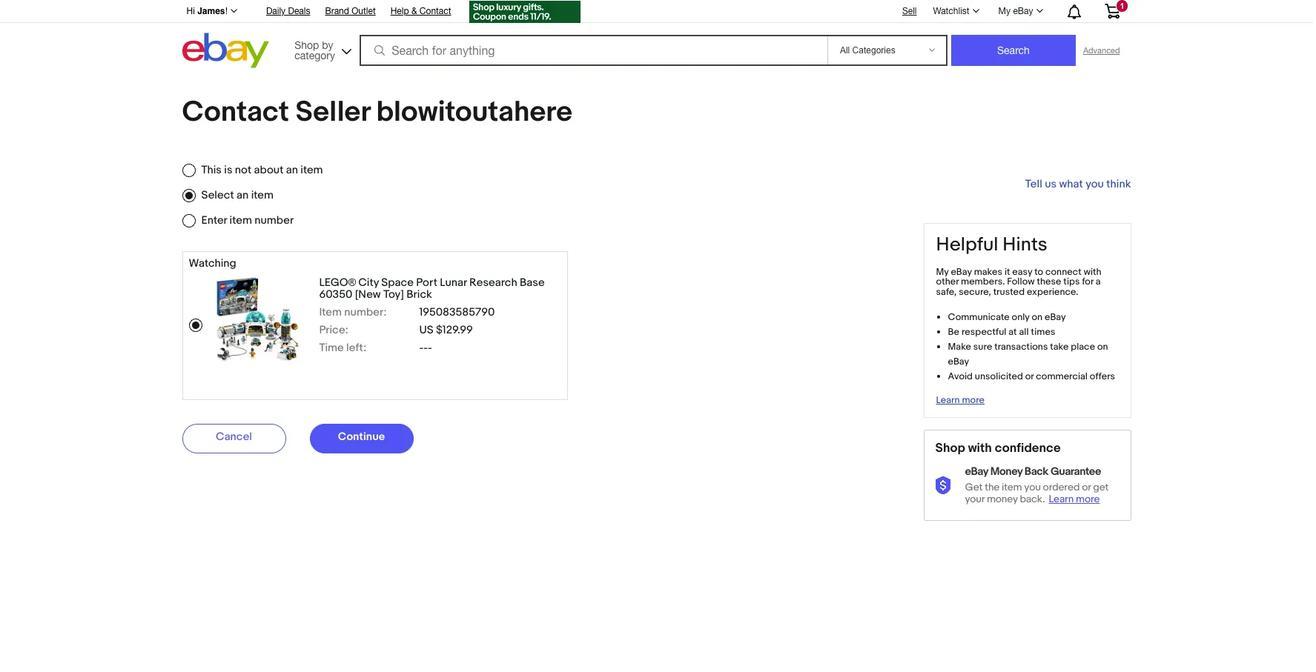 Task type: vqa. For each thing, say whether or not it's contained in the screenshot.
christmas in Christmas Wreath 12in Large Xmas Gift Front Door Garland Party Decorations
no



Task type: describe. For each thing, give the bounding box(es) containing it.
money
[[990, 465, 1023, 479]]

about
[[254, 163, 284, 177]]

sell link
[[896, 6, 924, 16]]

0 vertical spatial on
[[1032, 311, 1043, 323]]

watchlist
[[933, 6, 970, 16]]

watchlist link
[[925, 2, 986, 20]]

lunar
[[440, 276, 467, 290]]

safe,
[[936, 286, 957, 298]]

your
[[965, 493, 985, 506]]

enter item number
[[201, 214, 294, 228]]

get the coupon image
[[469, 1, 580, 23]]

shop for shop with confidence
[[935, 441, 965, 456]]

time left:
[[319, 341, 366, 356]]

space
[[381, 276, 414, 290]]

contact seller blowitoutahere
[[182, 95, 572, 130]]

hi
[[186, 6, 195, 16]]

1
[[1120, 1, 1125, 10]]

1 link
[[1096, 0, 1129, 22]]

Search for anything text field
[[362, 36, 825, 65]]

1 vertical spatial learn more
[[1049, 493, 1100, 506]]

lego®
[[319, 276, 356, 290]]

not
[[235, 163, 252, 177]]

shop for shop by category
[[295, 39, 319, 51]]

0 horizontal spatial contact
[[182, 95, 289, 130]]

sell
[[902, 6, 917, 16]]

or inside "communicate only on ebay be respectful at all times make sure transactions take place on ebay avoid unsolicited or commercial offers"
[[1025, 371, 1034, 383]]

ebay inside my ebay makes it easy to connect with other members. follow these tips for a safe, secure, trusted experience.
[[951, 266, 972, 278]]

these
[[1037, 276, 1061, 288]]

respectful
[[962, 326, 1007, 338]]

times
[[1031, 326, 1055, 338]]

my ebay makes it easy to connect with other members. follow these tips for a safe, secure, trusted experience.
[[936, 266, 1102, 298]]

continue
[[338, 430, 385, 444]]

item
[[319, 306, 342, 320]]

1 horizontal spatial learn
[[1049, 493, 1074, 506]]

2 - from the left
[[424, 341, 428, 356]]

&
[[411, 6, 417, 16]]

ebay money back guarantee
[[965, 465, 1101, 479]]

communicate
[[948, 311, 1010, 323]]

guarantee
[[1051, 465, 1101, 479]]

0 vertical spatial learn more link
[[936, 394, 985, 406]]

item number:
[[319, 306, 387, 320]]

get the item you ordered or get your money back.
[[965, 481, 1109, 506]]

offers
[[1090, 371, 1115, 383]]

0 horizontal spatial learn
[[936, 394, 960, 406]]

0 horizontal spatial an
[[237, 188, 249, 202]]

daily deals link
[[266, 4, 310, 20]]

other
[[936, 276, 959, 288]]

what
[[1059, 177, 1083, 191]]

secure,
[[959, 286, 991, 298]]

is
[[224, 163, 232, 177]]

with details__icon image
[[935, 477, 953, 494]]

with inside my ebay makes it easy to connect with other members. follow these tips for a safe, secure, trusted experience.
[[1084, 266, 1102, 278]]

trusted
[[993, 286, 1025, 298]]

at
[[1009, 326, 1017, 338]]

category
[[295, 49, 335, 61]]

my ebay
[[999, 6, 1033, 16]]

it
[[1005, 266, 1010, 278]]

[new
[[355, 288, 381, 302]]

or inside get the item you ordered or get your money back.
[[1082, 481, 1091, 494]]

item right about
[[301, 163, 323, 177]]

outlet
[[352, 6, 376, 16]]

experience.
[[1027, 286, 1079, 298]]

tell us what you think
[[1025, 177, 1131, 191]]

brand outlet link
[[325, 4, 376, 20]]

cancel link
[[182, 424, 286, 453]]

this is not about an item
[[201, 163, 323, 177]]

blowitoutahere
[[376, 95, 572, 130]]

lego® city space port lunar research base 60350 [new toy] brick image
[[216, 277, 300, 362]]

shop with confidence
[[935, 441, 1061, 456]]

you for ordered
[[1024, 481, 1041, 494]]

contact inside account 'navigation'
[[420, 6, 451, 16]]

$129.99
[[436, 324, 473, 338]]

this
[[201, 163, 222, 177]]

195083585790
[[419, 306, 495, 320]]

tell
[[1025, 177, 1043, 191]]

to
[[1035, 266, 1043, 278]]

number
[[255, 214, 294, 228]]

us
[[419, 324, 434, 338]]

sure
[[974, 341, 992, 353]]

ebay up get
[[965, 465, 988, 479]]

makes
[[974, 266, 1003, 278]]

helpful
[[936, 234, 998, 257]]

daily deals
[[266, 6, 310, 16]]

communicate only on ebay be respectful at all times make sure transactions take place on ebay avoid unsolicited or commercial offers
[[948, 311, 1115, 383]]

avoid
[[948, 371, 973, 383]]

us
[[1045, 177, 1057, 191]]

help & contact link
[[391, 4, 451, 20]]

left:
[[346, 341, 366, 356]]



Task type: locate. For each thing, give the bounding box(es) containing it.
make
[[948, 341, 971, 353]]

select
[[201, 188, 234, 202]]

or
[[1025, 371, 1034, 383], [1082, 481, 1091, 494]]

1 vertical spatial you
[[1024, 481, 1041, 494]]

follow
[[1007, 276, 1035, 288]]

transactions
[[995, 341, 1048, 353]]

back.
[[1020, 493, 1045, 506]]

daily
[[266, 6, 286, 16]]

you for think
[[1086, 177, 1104, 191]]

60350
[[319, 288, 352, 302]]

my inside account 'navigation'
[[999, 6, 1011, 16]]

ebay
[[1013, 6, 1033, 16], [951, 266, 972, 278], [1045, 311, 1066, 323], [948, 356, 969, 368], [965, 465, 988, 479]]

1 horizontal spatial on
[[1097, 341, 1108, 353]]

commercial
[[1036, 371, 1088, 383]]

1 vertical spatial an
[[237, 188, 249, 202]]

connect
[[1045, 266, 1082, 278]]

brand
[[325, 6, 349, 16]]

more down avoid on the bottom right of the page
[[962, 394, 985, 406]]

ebay up secure, at the right top
[[951, 266, 972, 278]]

1 horizontal spatial learn more
[[1049, 493, 1100, 506]]

1 vertical spatial on
[[1097, 341, 1108, 353]]

ebay right 'watchlist' link
[[1013, 6, 1033, 16]]

0 vertical spatial an
[[286, 163, 298, 177]]

0 vertical spatial shop
[[295, 39, 319, 51]]

---
[[419, 341, 432, 356]]

0 vertical spatial contact
[[420, 6, 451, 16]]

my inside my ebay makes it easy to connect with other members. follow these tips for a safe, secure, trusted experience.
[[936, 266, 949, 278]]

item
[[301, 163, 323, 177], [251, 188, 274, 202], [230, 214, 252, 228], [1002, 481, 1022, 494]]

ebay up times
[[1045, 311, 1066, 323]]

my for my ebay
[[999, 6, 1011, 16]]

contact
[[420, 6, 451, 16], [182, 95, 289, 130]]

learn down avoid on the bottom right of the page
[[936, 394, 960, 406]]

place
[[1071, 341, 1095, 353]]

shop inside shop by category
[[295, 39, 319, 51]]

hi james !
[[186, 6, 228, 16]]

port
[[416, 276, 437, 290]]

help & contact
[[391, 6, 451, 16]]

ordered
[[1043, 481, 1080, 494]]

0 horizontal spatial you
[[1024, 481, 1041, 494]]

learn more
[[936, 394, 985, 406], [1049, 493, 1100, 506]]

brick
[[407, 288, 432, 302]]

you
[[1086, 177, 1104, 191], [1024, 481, 1041, 494]]

1 horizontal spatial or
[[1082, 481, 1091, 494]]

my right 'watchlist' link
[[999, 6, 1011, 16]]

0 horizontal spatial shop
[[295, 39, 319, 51]]

ebay inside account 'navigation'
[[1013, 6, 1033, 16]]

a
[[1096, 276, 1101, 288]]

shop by category banner
[[178, 0, 1131, 72]]

on
[[1032, 311, 1043, 323], [1097, 341, 1108, 353]]

0 horizontal spatial learn more link
[[936, 394, 985, 406]]

my for my ebay makes it easy to connect with other members. follow these tips for a safe, secure, trusted experience.
[[936, 266, 949, 278]]

0 vertical spatial learn
[[936, 394, 960, 406]]

hints
[[1003, 234, 1048, 257]]

research
[[469, 276, 517, 290]]

account navigation
[[178, 0, 1131, 25]]

cancel
[[216, 430, 252, 444]]

1 horizontal spatial contact
[[420, 6, 451, 16]]

0 vertical spatial or
[[1025, 371, 1034, 383]]

1 horizontal spatial shop
[[935, 441, 965, 456]]

an
[[286, 163, 298, 177], [237, 188, 249, 202]]

with up money at the right bottom of page
[[968, 441, 992, 456]]

the
[[985, 481, 1000, 494]]

1 horizontal spatial more
[[1076, 493, 1100, 506]]

on up times
[[1032, 311, 1043, 323]]

you inside get the item you ordered or get your money back.
[[1024, 481, 1041, 494]]

item down money at the right bottom of page
[[1002, 481, 1022, 494]]

1 vertical spatial shop
[[935, 441, 965, 456]]

confidence
[[995, 441, 1061, 456]]

learn more down guarantee
[[1049, 493, 1100, 506]]

0 horizontal spatial learn more
[[936, 394, 985, 406]]

learn more link
[[936, 394, 985, 406], [1049, 493, 1104, 506]]

learn right back.
[[1049, 493, 1074, 506]]

1 vertical spatial my
[[936, 266, 949, 278]]

1 vertical spatial learn
[[1049, 493, 1074, 506]]

continue link
[[310, 424, 413, 453]]

get
[[965, 481, 983, 494]]

learn more link down guarantee
[[1049, 493, 1104, 506]]

an right select at the left top of page
[[237, 188, 249, 202]]

shop up with details__icon
[[935, 441, 965, 456]]

shop by category button
[[288, 33, 355, 65]]

3 - from the left
[[428, 341, 432, 356]]

0 vertical spatial with
[[1084, 266, 1102, 278]]

unsolicited
[[975, 371, 1023, 383]]

1 vertical spatial more
[[1076, 493, 1100, 506]]

or left "get"
[[1082, 481, 1091, 494]]

seller
[[295, 95, 370, 130]]

ebay down make
[[948, 356, 969, 368]]

learn more link down avoid on the bottom right of the page
[[936, 394, 985, 406]]

take
[[1050, 341, 1069, 353]]

lego® city space port lunar research base 60350 [new toy] brick
[[319, 276, 545, 302]]

item down select an item at the top left of page
[[230, 214, 252, 228]]

0 vertical spatial learn more
[[936, 394, 985, 406]]

0 horizontal spatial more
[[962, 394, 985, 406]]

my up safe,
[[936, 266, 949, 278]]

james
[[197, 6, 225, 16]]

1 horizontal spatial my
[[999, 6, 1011, 16]]

only
[[1012, 311, 1030, 323]]

contact up is
[[182, 95, 289, 130]]

more down guarantee
[[1076, 493, 1100, 506]]

with right 'tips'
[[1084, 266, 1102, 278]]

us $129.99
[[419, 324, 473, 338]]

1 horizontal spatial learn more link
[[1049, 493, 1104, 506]]

0 vertical spatial more
[[962, 394, 985, 406]]

0 horizontal spatial with
[[968, 441, 992, 456]]

advanced link
[[1076, 36, 1127, 65]]

deals
[[288, 6, 310, 16]]

an right about
[[286, 163, 298, 177]]

back
[[1025, 465, 1049, 479]]

1 - from the left
[[419, 341, 424, 356]]

more
[[962, 394, 985, 406], [1076, 493, 1100, 506]]

none submit inside the shop by category banner
[[951, 35, 1076, 66]]

brand outlet
[[325, 6, 376, 16]]

members.
[[961, 276, 1005, 288]]

contact right &
[[420, 6, 451, 16]]

1 horizontal spatial an
[[286, 163, 298, 177]]

learn
[[936, 394, 960, 406], [1049, 493, 1074, 506]]

on right place
[[1097, 341, 1108, 353]]

1 vertical spatial or
[[1082, 481, 1091, 494]]

or right the "unsolicited"
[[1025, 371, 1034, 383]]

1 horizontal spatial you
[[1086, 177, 1104, 191]]

item down this is not about an item
[[251, 188, 274, 202]]

shop left "by"
[[295, 39, 319, 51]]

item inside get the item you ordered or get your money back.
[[1002, 481, 1022, 494]]

0 horizontal spatial or
[[1025, 371, 1034, 383]]

0 horizontal spatial on
[[1032, 311, 1043, 323]]

learn more down avoid on the bottom right of the page
[[936, 394, 985, 406]]

1 horizontal spatial with
[[1084, 266, 1102, 278]]

1 vertical spatial with
[[968, 441, 992, 456]]

tell us what you think link
[[1025, 177, 1131, 191]]

-
[[419, 341, 424, 356], [424, 341, 428, 356], [428, 341, 432, 356]]

1 vertical spatial contact
[[182, 95, 289, 130]]

toy]
[[383, 288, 404, 302]]

you right what
[[1086, 177, 1104, 191]]

0 vertical spatial my
[[999, 6, 1011, 16]]

time
[[319, 341, 344, 356]]

None submit
[[951, 35, 1076, 66]]

enter
[[201, 214, 227, 228]]

0 vertical spatial you
[[1086, 177, 1104, 191]]

all
[[1019, 326, 1029, 338]]

city
[[358, 276, 379, 290]]

number:
[[344, 306, 387, 320]]

0 horizontal spatial my
[[936, 266, 949, 278]]

watching
[[189, 257, 236, 271]]

for
[[1082, 276, 1094, 288]]

you down ebay money back guarantee
[[1024, 481, 1041, 494]]

1 vertical spatial learn more link
[[1049, 493, 1104, 506]]

by
[[322, 39, 333, 51]]

think
[[1107, 177, 1131, 191]]

price:
[[319, 324, 348, 338]]



